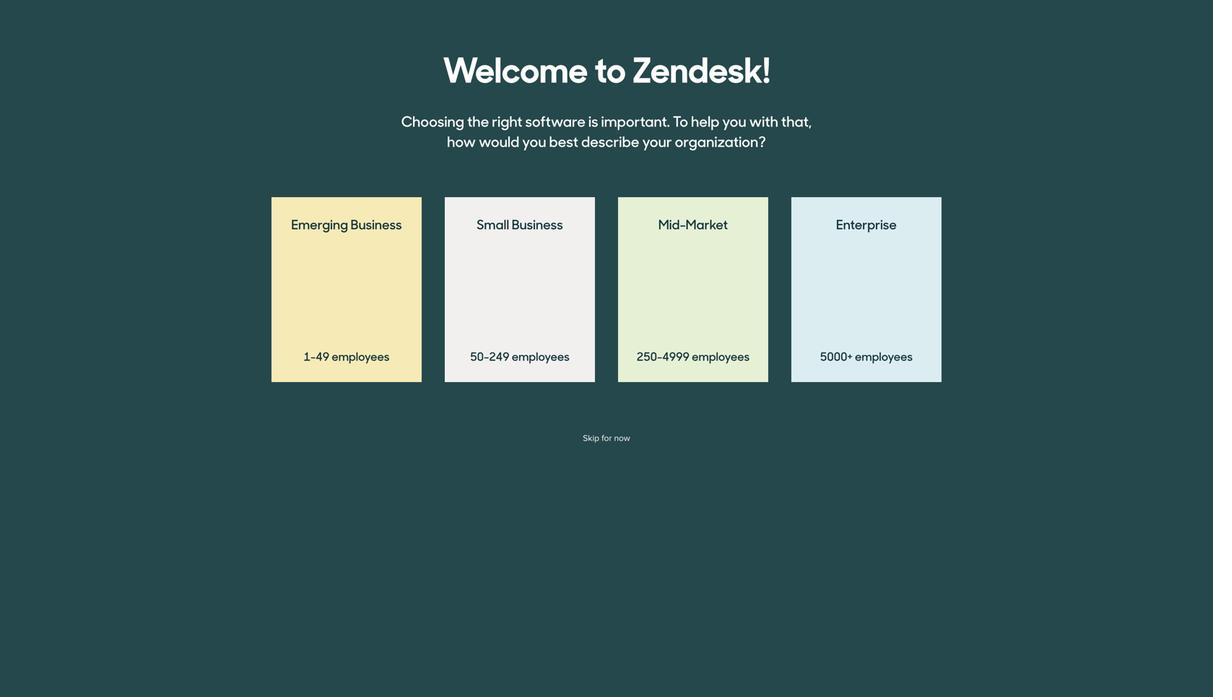 Task type: describe. For each thing, give the bounding box(es) containing it.
welcome
[[443, 42, 588, 92]]

to
[[595, 42, 626, 92]]

business for small business
[[512, 215, 563, 233]]

organization?
[[675, 131, 766, 151]]

business for emerging business
[[351, 215, 402, 233]]

describe
[[581, 131, 640, 151]]

250-
[[637, 348, 663, 364]]

important.
[[601, 111, 670, 131]]

help
[[691, 111, 720, 131]]

how
[[447, 131, 476, 151]]

is
[[589, 111, 598, 131]]

now
[[614, 433, 630, 444]]

1-
[[304, 348, 316, 364]]

5000+ employees
[[820, 348, 913, 364]]

small business
[[477, 215, 563, 233]]

49
[[316, 348, 329, 364]]

249
[[489, 348, 510, 364]]

mid-
[[659, 215, 686, 233]]

4999
[[663, 348, 690, 364]]

for
[[602, 433, 612, 444]]

50-249 employees
[[470, 348, 570, 364]]

1-49 employees
[[304, 348, 390, 364]]

4 employees from the left
[[855, 348, 913, 364]]

choosing the right software is important. to help you with that, how would you best describe your organization?
[[401, 111, 812, 151]]

zendesk!
[[633, 42, 770, 92]]



Task type: vqa. For each thing, say whether or not it's contained in the screenshot.
Emerging Business's Business
yes



Task type: locate. For each thing, give the bounding box(es) containing it.
skip
[[583, 433, 600, 444]]

0 horizontal spatial business
[[351, 215, 402, 233]]

2 employees from the left
[[512, 348, 570, 364]]

welcome to zendesk!
[[443, 42, 770, 92]]

1 horizontal spatial business
[[512, 215, 563, 233]]

employees for small business
[[512, 348, 570, 364]]

would
[[479, 131, 520, 151]]

with
[[749, 111, 779, 131]]

that,
[[781, 111, 812, 131]]

you right help
[[723, 111, 747, 131]]

the
[[467, 111, 489, 131]]

50-
[[470, 348, 489, 364]]

1 horizontal spatial you
[[723, 111, 747, 131]]

you
[[723, 111, 747, 131], [522, 131, 546, 151]]

business right small
[[512, 215, 563, 233]]

enterprise
[[836, 215, 897, 233]]

employees
[[332, 348, 390, 364], [512, 348, 570, 364], [692, 348, 750, 364], [855, 348, 913, 364]]

3 employees from the left
[[692, 348, 750, 364]]

you left best
[[522, 131, 546, 151]]

5000+
[[820, 348, 853, 364]]

250-4999 employees
[[637, 348, 750, 364]]

market
[[686, 215, 728, 233]]

0 horizontal spatial you
[[522, 131, 546, 151]]

employees for mid-market
[[692, 348, 750, 364]]

mid-market
[[659, 215, 728, 233]]

employees right 249
[[512, 348, 570, 364]]

to
[[673, 111, 688, 131]]

employees for emerging business
[[332, 348, 390, 364]]

1 business from the left
[[351, 215, 402, 233]]

2 business from the left
[[512, 215, 563, 233]]

employees right 4999
[[692, 348, 750, 364]]

best
[[549, 131, 579, 151]]

right
[[492, 111, 523, 131]]

skip for now
[[583, 433, 630, 444]]

your
[[642, 131, 672, 151]]

emerging
[[291, 215, 348, 233]]

skip for now link
[[583, 433, 630, 444]]

emerging business
[[291, 215, 402, 233]]

business
[[351, 215, 402, 233], [512, 215, 563, 233]]

choosing
[[401, 111, 464, 131]]

1 employees from the left
[[332, 348, 390, 364]]

software
[[525, 111, 586, 131]]

employees right the 5000+
[[855, 348, 913, 364]]

small
[[477, 215, 509, 233]]

business right emerging
[[351, 215, 402, 233]]

employees right 49
[[332, 348, 390, 364]]



